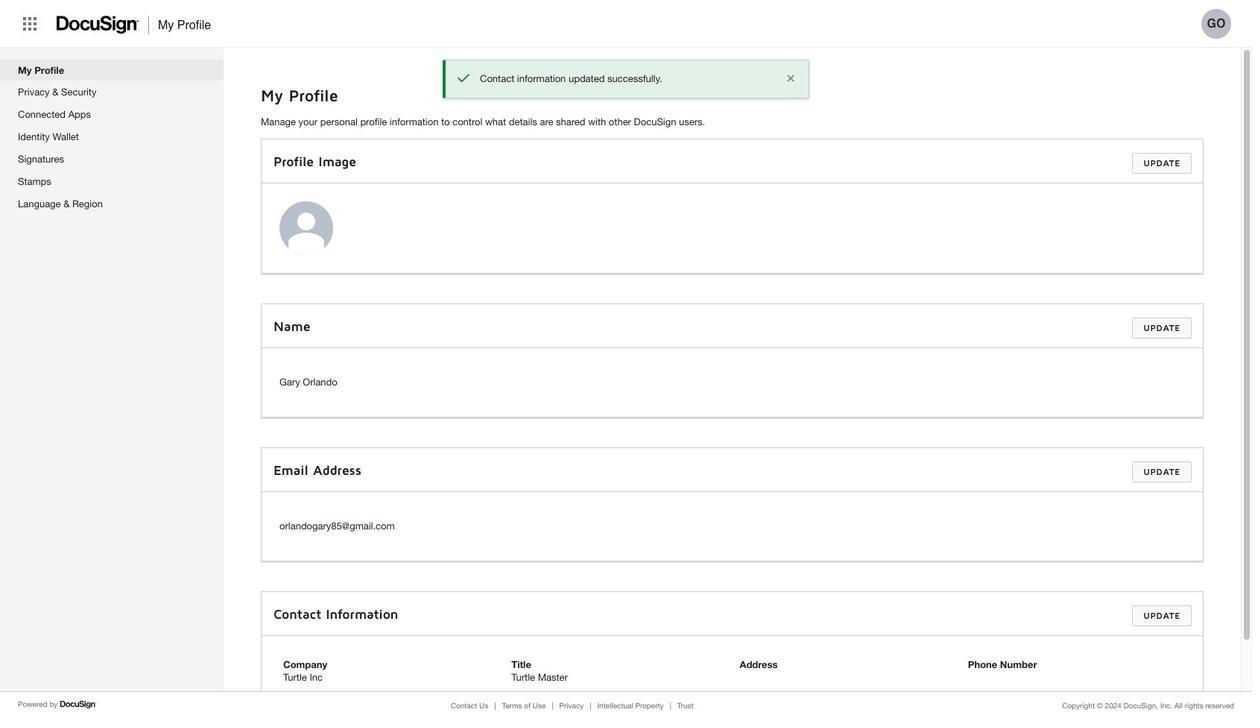 Task type: locate. For each thing, give the bounding box(es) containing it.
docusign image
[[57, 11, 139, 39], [60, 699, 97, 711]]

1 vertical spatial docusign image
[[60, 699, 97, 711]]



Task type: describe. For each thing, give the bounding box(es) containing it.
default profile image image
[[280, 201, 333, 255]]

0 vertical spatial docusign image
[[57, 11, 139, 39]]

default profile image element
[[280, 201, 333, 255]]



Task type: vqa. For each thing, say whether or not it's contained in the screenshot.
bottommost docusign image
yes



